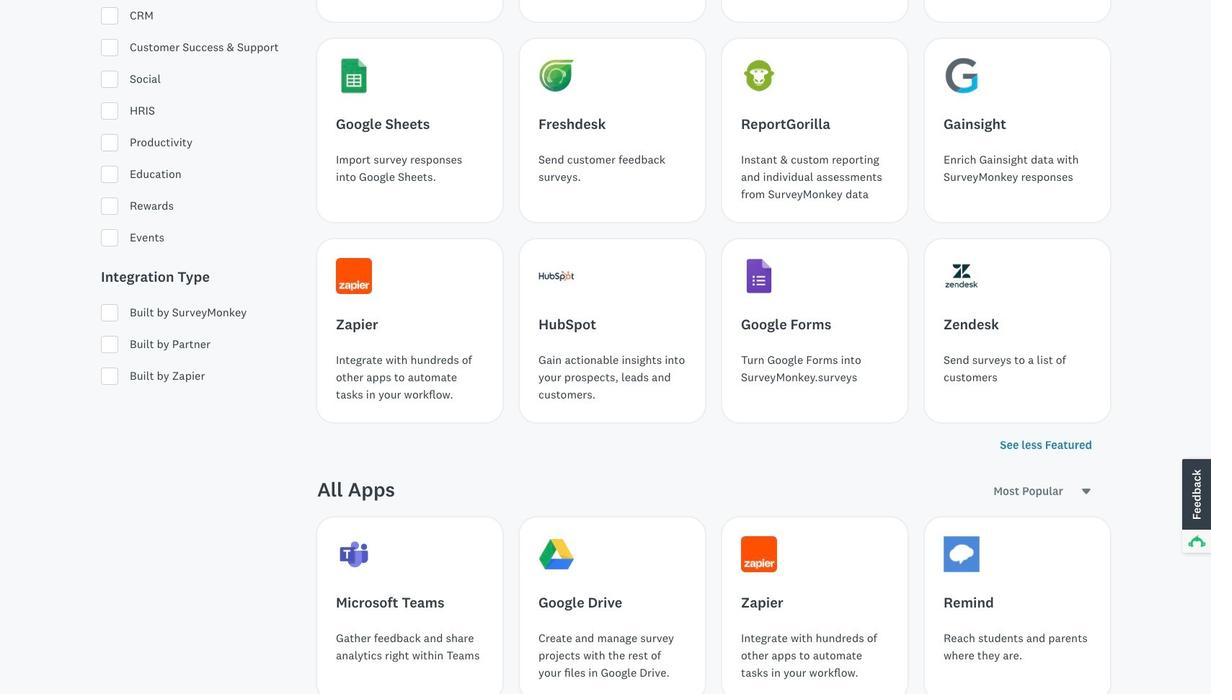 Task type: locate. For each thing, give the bounding box(es) containing it.
zapier image
[[336, 258, 372, 294], [741, 536, 777, 572]]

google sheets image
[[336, 58, 372, 94]]

open sort image
[[1082, 489, 1091, 495]]

gainsight image
[[944, 58, 980, 94]]

google drive image
[[539, 536, 575, 572]]

0 horizontal spatial zapier image
[[336, 258, 372, 294]]

1 vertical spatial zapier image
[[741, 536, 777, 572]]

freshdesk image
[[539, 58, 575, 94]]

0 vertical spatial zapier image
[[336, 258, 372, 294]]

zendesk image
[[944, 258, 980, 294]]

microsoft teams image
[[336, 536, 372, 572]]

1 horizontal spatial zapier image
[[741, 536, 777, 572]]



Task type: describe. For each thing, give the bounding box(es) containing it.
reportgorilla image
[[741, 58, 777, 94]]

open sort image
[[1081, 486, 1092, 497]]

remind image
[[944, 536, 980, 572]]

hubspot image
[[539, 258, 575, 294]]

google forms image
[[741, 258, 777, 294]]



Task type: vqa. For each thing, say whether or not it's contained in the screenshot.
Brand logo
no



